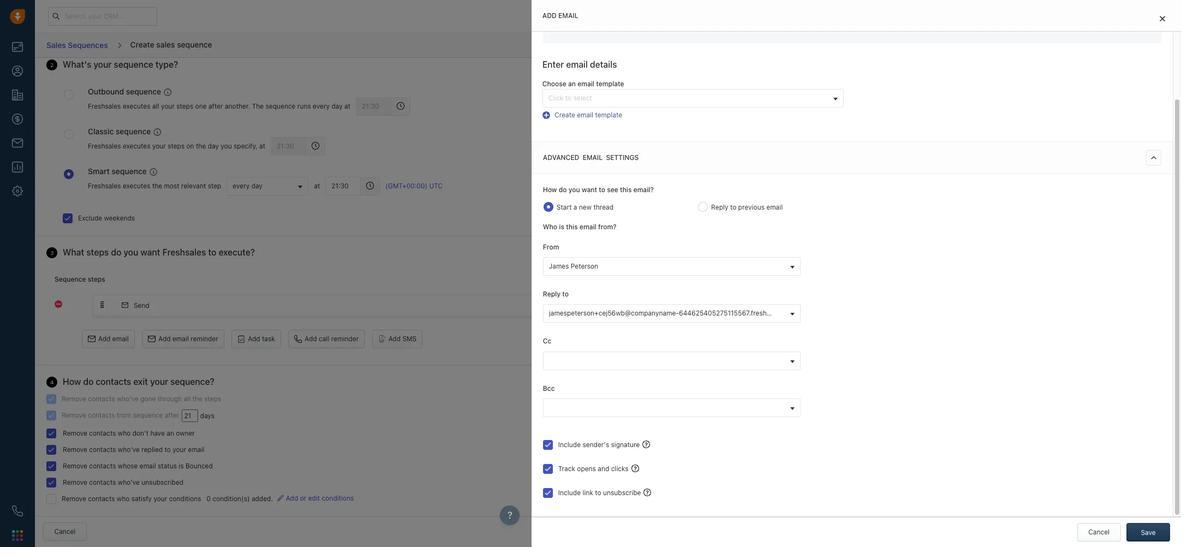Task type: describe. For each thing, give the bounding box(es) containing it.
0 horizontal spatial at
[[259, 142, 265, 150]]

be
[[849, 23, 857, 31]]

0 horizontal spatial step
[[208, 182, 221, 190]]

include for include link to unsubscribe
[[558, 489, 581, 497]]

bcc
[[543, 384, 555, 392]]

0 horizontal spatial cancel
[[54, 527, 76, 536]]

the inside enter email details dialog
[[725, 23, 735, 31]]

this right see
[[620, 185, 632, 194]]

add task
[[248, 335, 275, 343]]

sales
[[156, 40, 175, 49]]

an inside enter email details dialog
[[568, 80, 576, 88]]

sequence right sales
[[177, 40, 212, 49]]

0 horizontal spatial cancel button
[[43, 523, 87, 541]]

for
[[889, 23, 898, 31]]

owner
[[176, 429, 195, 437]]

create email template
[[555, 111, 623, 119]]

your right exit
[[150, 377, 168, 387]]

classic sequence
[[88, 127, 151, 136]]

or
[[300, 494, 306, 502]]

do for contacts
[[83, 377, 94, 387]]

1 horizontal spatial all
[[184, 395, 191, 403]]

gone
[[141, 395, 156, 403]]

add call reminder button
[[288, 330, 365, 348]]

executes for smart sequence
[[123, 182, 150, 190]]

to down the james
[[563, 290, 569, 298]]

from
[[117, 411, 131, 419]]

have
[[150, 429, 165, 437]]

sequence left <span class=" ">sales reps can use this for traditional drip campaigns e.g. reengaging with cold prospects</span> icon
[[126, 87, 161, 96]]

sequence left the <span class=" ">sales reps can use this for weekly check-ins with leads and to run renewal campaigns e.g. renewing a contract</span> icon
[[116, 127, 151, 136]]

who is this email from?
[[543, 223, 617, 231]]

executes for outbound sequence
[[123, 102, 150, 110]]

track opens and clicks
[[558, 464, 629, 473]]

sequence)
[[957, 23, 990, 31]]

unsubscribe
[[603, 489, 641, 497]]

condition(s)
[[213, 495, 250, 503]]

sequence down gone
[[133, 411, 163, 419]]

include for include sender's signature
[[558, 440, 581, 449]]

<span class=" ">sales reps can use this for prospecting and account-based selling e.g. following up with event attendees</span> image
[[150, 168, 157, 176]]

0 vertical spatial after
[[209, 102, 223, 110]]

sequence steps
[[55, 275, 105, 283]]

0 horizontal spatial is
[[179, 462, 184, 470]]

this right the in
[[944, 23, 955, 31]]

1 horizontal spatial you
[[221, 142, 232, 150]]

how for how do contacts exit your sequence?
[[63, 377, 81, 387]]

how do contacts exit your sequence?
[[63, 377, 214, 387]]

click to select button
[[543, 89, 844, 107]]

email up choose an email template on the top
[[566, 60, 588, 70]]

relevant
[[181, 182, 206, 190]]

another.
[[225, 102, 250, 110]]

email up enter email details
[[559, 11, 579, 20]]

james peterson button
[[543, 257, 801, 276]]

executes for classic sequence
[[123, 142, 150, 150]]

outbound
[[88, 87, 124, 96]]

0 horizontal spatial want
[[141, 247, 160, 257]]

is inside enter email details dialog
[[559, 223, 565, 231]]

the
[[252, 102, 264, 110]]

1 vertical spatial template
[[595, 111, 623, 119]]

add email reminder
[[158, 335, 218, 343]]

add email inside enter email details dialog
[[543, 11, 579, 20]]

advanced email settings
[[543, 153, 639, 162]]

email inside the add email button
[[112, 335, 129, 343]]

email
[[583, 153, 603, 162]]

steps left the one
[[177, 102, 193, 110]]

what's your sequence type?
[[63, 60, 178, 69]]

jamespeterson+cej56wb@companyname-
[[549, 309, 679, 317]]

(gmt+00:00)
[[386, 182, 428, 190]]

(in the absence of conditions, this step will be executed for all contacts in this sequence)
[[715, 23, 990, 31]]

sales
[[46, 40, 66, 50]]

on
[[186, 142, 194, 150]]

add sms button
[[372, 330, 423, 348]]

sequences
[[68, 40, 108, 50]]

remove for remove contacts who've unsubscribed
[[63, 478, 87, 486]]

bounced
[[186, 462, 213, 470]]

what's
[[63, 60, 91, 69]]

close image
[[1160, 15, 1166, 22]]

reply for reply to previous email
[[712, 203, 729, 211]]

1 horizontal spatial conditions
[[322, 494, 354, 502]]

send
[[134, 301, 149, 309]]

whose
[[118, 462, 138, 470]]

remove contacts whose email status is bounced
[[63, 462, 213, 470]]

to left see
[[599, 185, 606, 194]]

limits
[[952, 135, 968, 143]]

to left execute?
[[208, 247, 216, 257]]

one
[[195, 102, 207, 110]]

644625405275115567.freshworksmail.com
[[679, 309, 813, 317]]

choose
[[543, 80, 567, 88]]

don't
[[132, 429, 149, 437]]

enter
[[543, 60, 564, 70]]

add for add task button
[[248, 335, 260, 343]]

runs
[[297, 102, 311, 110]]

this down a
[[566, 223, 578, 231]]

email?
[[634, 185, 654, 194]]

sequence
[[55, 275, 86, 283]]

all inside enter email details dialog
[[899, 23, 906, 31]]

who for don't
[[118, 429, 131, 437]]

your down <span class=" ">sales reps can use this for traditional drip campaigns e.g. reengaging with cold prospects</span> icon
[[161, 102, 175, 110]]

choose an email template
[[543, 80, 624, 88]]

include sender's signature
[[558, 440, 640, 449]]

step inside enter email details dialog
[[822, 23, 836, 31]]

exclude weekends
[[78, 214, 135, 222]]

<span class=" ">sales reps can use this for weekly check-ins with leads and to run renewal campaigns e.g. renewing a contract</span> image
[[154, 128, 161, 136]]

sender's
[[583, 440, 609, 449]]

do for you
[[559, 185, 567, 194]]

click to select
[[549, 94, 592, 102]]

my daily email limits link
[[906, 135, 968, 143]]

the down sequence?
[[193, 395, 203, 403]]

to left previous
[[731, 203, 737, 211]]

how for how do you want to see this email?
[[543, 185, 557, 194]]

1 horizontal spatial at
[[314, 182, 320, 190]]

email inside add email reminder button
[[173, 335, 189, 343]]

email down select
[[577, 111, 594, 119]]

3
[[50, 249, 54, 256]]

the right on
[[196, 142, 206, 150]]

steps right what
[[86, 247, 109, 257]]

a
[[574, 203, 577, 211]]

freshsales for classic
[[88, 142, 121, 150]]

contacts for remove contacts who satisfy your conditions
[[88, 495, 115, 503]]

add email reminder button
[[142, 330, 224, 348]]

edit
[[308, 494, 320, 502]]

remove for remove contacts whose email status is bounced
[[63, 462, 87, 470]]

to inside click to select button
[[566, 94, 572, 102]]

executed
[[859, 23, 887, 31]]

add for the add email button
[[98, 335, 111, 343]]

jamespeterson+cej56wb@companyname-644625405275115567.freshworksmail.com
[[549, 309, 813, 317]]

4
[[50, 379, 54, 385]]

track
[[558, 464, 575, 473]]

james peterson
[[549, 262, 598, 270]]

email up select
[[578, 80, 595, 88]]

this right conditions,
[[809, 23, 820, 31]]

how do you want to see this email?
[[543, 185, 654, 194]]

smart sequence
[[88, 166, 147, 176]]

email down replied
[[140, 462, 156, 470]]

reply to
[[543, 290, 569, 298]]

remove for remove contacts who've replied to your email
[[63, 446, 87, 454]]

execute?
[[219, 247, 255, 257]]

sms
[[403, 335, 417, 343]]

Search your CRM... text field
[[48, 7, 157, 25]]

(gmt+00:00) utc
[[386, 182, 443, 190]]

you inside enter email details dialog
[[569, 185, 580, 194]]

absence
[[737, 23, 763, 31]]

opens
[[577, 464, 596, 473]]



Task type: locate. For each thing, give the bounding box(es) containing it.
3 executes from the top
[[123, 182, 150, 190]]

how up start
[[543, 185, 557, 194]]

1 horizontal spatial is
[[559, 223, 565, 231]]

0 vertical spatial at
[[345, 102, 351, 110]]

0 horizontal spatial after
[[165, 411, 179, 419]]

0 horizontal spatial all
[[152, 102, 159, 110]]

add task button
[[232, 330, 281, 348]]

to right replied
[[165, 446, 171, 454]]

0 vertical spatial day
[[332, 102, 343, 110]]

0 vertical spatial template
[[596, 80, 624, 88]]

template down choose an email template on the top
[[595, 111, 623, 119]]

email left from?
[[580, 223, 597, 231]]

(in
[[715, 23, 723, 31]]

contacts for remove contacts whose email status is bounced
[[89, 462, 116, 470]]

0 horizontal spatial every
[[233, 182, 250, 190]]

through
[[158, 395, 182, 403]]

1 vertical spatial create
[[555, 111, 575, 119]]

your down unsubscribed
[[154, 495, 167, 503]]

freshsales executes the most relevant step
[[88, 182, 221, 190]]

remove contacts who've gone through all the steps
[[62, 395, 221, 403]]

include up track
[[558, 440, 581, 449]]

after right the one
[[209, 102, 223, 110]]

2 vertical spatial executes
[[123, 182, 150, 190]]

click
[[549, 94, 564, 102]]

conditions right edit
[[322, 494, 354, 502]]

smart
[[88, 166, 110, 176]]

0 vertical spatial do
[[559, 185, 567, 194]]

1 vertical spatial who
[[117, 495, 130, 503]]

0 vertical spatial add email
[[543, 11, 579, 20]]

added.
[[252, 495, 273, 503]]

who for satisfy
[[117, 495, 130, 503]]

the left the most
[[152, 182, 162, 190]]

reminder for add call reminder
[[331, 335, 359, 343]]

email up how do contacts exit your sequence?
[[112, 335, 129, 343]]

to
[[566, 94, 572, 102], [599, 185, 606, 194], [731, 203, 737, 211], [208, 247, 216, 257], [563, 290, 569, 298], [165, 446, 171, 454], [595, 489, 602, 497]]

add email inside button
[[98, 335, 129, 343]]

0 horizontal spatial conditions
[[169, 495, 201, 503]]

conditions left 0
[[169, 495, 201, 503]]

1 vertical spatial how
[[63, 377, 81, 387]]

contacts for remove contacts who've unsubscribed
[[89, 478, 116, 486]]

add for add email reminder button
[[158, 335, 171, 343]]

0 vertical spatial all
[[899, 23, 906, 31]]

reminder
[[191, 335, 218, 343], [331, 335, 359, 343]]

freshsales down classic
[[88, 142, 121, 150]]

all up the <span class=" ">sales reps can use this for weekly check-ins with leads and to run renewal campaigns e.g. renewing a contract</span> icon
[[152, 102, 159, 110]]

create down click to select
[[555, 111, 575, 119]]

add for add call reminder button
[[305, 335, 317, 343]]

0 vertical spatial an
[[568, 80, 576, 88]]

0 vertical spatial you
[[221, 142, 232, 150]]

1 vertical spatial all
[[152, 102, 159, 110]]

cancel button right 'freshworks switcher' image
[[43, 523, 87, 541]]

contacts for remove contacts from sequence after
[[88, 411, 115, 419]]

reply to previous email
[[712, 203, 783, 211]]

jamespeterson+cej56wb@companyname-644625405275115567.freshworksmail.com button
[[543, 304, 813, 323]]

day inside button
[[252, 182, 263, 190]]

contacts for remove contacts who've replied to your email
[[89, 446, 116, 454]]

day right runs
[[332, 102, 343, 110]]

0 horizontal spatial how
[[63, 377, 81, 387]]

2 vertical spatial day
[[252, 182, 263, 190]]

1 vertical spatial an
[[167, 429, 174, 437]]

remove for remove contacts who don't have an owner
[[63, 429, 87, 437]]

1 horizontal spatial after
[[209, 102, 223, 110]]

cancel left save
[[1089, 528, 1110, 536]]

1 horizontal spatial want
[[582, 185, 597, 194]]

freshsales left execute?
[[162, 247, 206, 257]]

contacts up "remove contacts from sequence after"
[[88, 395, 115, 403]]

2 reminder from the left
[[331, 335, 359, 343]]

1 horizontal spatial cancel button
[[1078, 523, 1121, 542]]

<span class=" ">sales reps can use this for traditional drip campaigns e.g. reengaging with cold prospects</span> image
[[164, 88, 172, 96]]

contacts down remove contacts who don't have an owner
[[89, 446, 116, 454]]

cc
[[543, 337, 552, 345]]

do up start
[[559, 185, 567, 194]]

1 vertical spatial step
[[208, 182, 221, 190]]

sequence left <span class=" ">sales reps can use this for prospecting and account-based selling e.g. following up with event attendees</span> image
[[112, 166, 147, 176]]

what steps do you want freshsales to execute?
[[63, 247, 255, 257]]

contacts up remove contacts who satisfy your conditions
[[89, 478, 116, 486]]

0 horizontal spatial reply
[[543, 290, 561, 298]]

0 vertical spatial want
[[582, 185, 597, 194]]

create left sales
[[130, 40, 154, 49]]

who left don't
[[118, 429, 131, 437]]

2 horizontal spatial do
[[559, 185, 567, 194]]

0 vertical spatial reply
[[712, 203, 729, 211]]

satisfy
[[131, 495, 152, 503]]

1 vertical spatial day
[[208, 142, 219, 150]]

email
[[559, 11, 579, 20], [566, 60, 588, 70], [578, 80, 595, 88], [577, 111, 594, 119], [934, 135, 950, 143], [767, 203, 783, 211], [580, 223, 597, 231], [112, 335, 129, 343], [173, 335, 189, 343], [188, 446, 204, 454], [140, 462, 156, 470]]

2 horizontal spatial all
[[899, 23, 906, 31]]

the right "(in"
[[725, 23, 735, 31]]

conditions,
[[773, 23, 807, 31]]

0 vertical spatial who
[[118, 429, 131, 437]]

1 vertical spatial at
[[259, 142, 265, 150]]

step left "will"
[[822, 23, 836, 31]]

0 vertical spatial include
[[558, 440, 581, 449]]

james
[[549, 262, 569, 270]]

at right specify,
[[259, 142, 265, 150]]

status
[[158, 462, 177, 470]]

an
[[568, 80, 576, 88], [167, 429, 174, 437]]

1 horizontal spatial do
[[111, 247, 121, 257]]

save
[[1141, 529, 1156, 537]]

is right who at top
[[559, 223, 565, 231]]

contacts for remove contacts who don't have an owner
[[89, 429, 116, 437]]

who've for gone
[[117, 395, 139, 403]]

new
[[579, 203, 592, 211]]

2 vertical spatial do
[[83, 377, 94, 387]]

utc
[[429, 182, 443, 190]]

add email up how do contacts exit your sequence?
[[98, 335, 129, 343]]

cancel button left save
[[1078, 523, 1121, 542]]

will
[[837, 23, 847, 31]]

how inside enter email details dialog
[[543, 185, 557, 194]]

contacts left exit
[[96, 377, 131, 387]]

every
[[313, 102, 330, 110], [233, 182, 250, 190]]

remove contacts who don't have an owner
[[63, 429, 195, 437]]

at right runs
[[345, 102, 351, 110]]

reply left previous
[[712, 203, 729, 211]]

executes
[[123, 102, 150, 110], [123, 142, 150, 150], [123, 182, 150, 190]]

daily
[[918, 135, 932, 143]]

freshworks switcher image
[[12, 530, 23, 541]]

all right through
[[184, 395, 191, 403]]

1 vertical spatial want
[[141, 247, 160, 257]]

executes down <span class=" ">sales reps can use this for prospecting and account-based selling e.g. following up with event attendees</span> image
[[123, 182, 150, 190]]

create sales sequence
[[130, 40, 212, 49]]

2 horizontal spatial at
[[345, 102, 351, 110]]

contacts left the whose
[[89, 462, 116, 470]]

contacts left the in
[[908, 23, 935, 31]]

cancel
[[54, 527, 76, 536], [1089, 528, 1110, 536]]

contacts inside enter email details dialog
[[908, 23, 935, 31]]

1 vertical spatial who've
[[118, 446, 140, 454]]

who've
[[117, 395, 139, 403], [118, 446, 140, 454], [118, 478, 140, 486]]

0 horizontal spatial an
[[167, 429, 174, 437]]

is right status
[[179, 462, 184, 470]]

want
[[582, 185, 597, 194], [141, 247, 160, 257]]

create for create sales sequence
[[130, 40, 154, 49]]

remove
[[62, 395, 86, 403], [62, 411, 86, 419], [63, 429, 87, 437], [63, 446, 87, 454], [63, 462, 87, 470], [63, 478, 87, 486], [62, 495, 86, 503]]

0 vertical spatial every
[[313, 102, 330, 110]]

0 vertical spatial who've
[[117, 395, 139, 403]]

reminder up sequence?
[[191, 335, 218, 343]]

freshsales for outbound
[[88, 102, 121, 110]]

every day button
[[227, 177, 309, 195]]

every down specify,
[[233, 182, 250, 190]]

thread
[[594, 203, 614, 211]]

day right on
[[208, 142, 219, 150]]

the
[[725, 23, 735, 31], [196, 142, 206, 150], [152, 182, 162, 190], [193, 395, 203, 403]]

cancel button
[[43, 523, 87, 541], [1078, 523, 1121, 542]]

remove for remove contacts who've gone through all the steps
[[62, 395, 86, 403]]

advanced
[[543, 153, 580, 162]]

an up click to select
[[568, 80, 576, 88]]

this
[[809, 23, 820, 31], [944, 23, 955, 31], [620, 185, 632, 194], [566, 223, 578, 231]]

reminder right call
[[331, 335, 359, 343]]

template down the details
[[596, 80, 624, 88]]

1 include from the top
[[558, 440, 581, 449]]

1 vertical spatial add email
[[98, 335, 129, 343]]

settings
[[606, 153, 639, 162]]

freshsales down outbound
[[88, 102, 121, 110]]

0 vertical spatial how
[[543, 185, 557, 194]]

every inside button
[[233, 182, 250, 190]]

cancel inside enter email details dialog
[[1089, 528, 1110, 536]]

you down the weekends
[[124, 247, 138, 257]]

of
[[765, 23, 771, 31]]

freshsales executes all your steps one after another. the sequence runs every day at
[[88, 102, 351, 110]]

(gmt+00:00) utc link
[[386, 181, 443, 191]]

enter email details dialog
[[532, 0, 1182, 547]]

step
[[822, 23, 836, 31], [208, 182, 221, 190]]

0 horizontal spatial day
[[208, 142, 219, 150]]

2 executes from the top
[[123, 142, 150, 150]]

freshsales down smart
[[88, 182, 121, 190]]

want up new
[[582, 185, 597, 194]]

1 vertical spatial include
[[558, 489, 581, 497]]

most
[[164, 182, 179, 190]]

phone image
[[12, 506, 23, 517]]

create for create email template
[[555, 111, 575, 119]]

contacts left from
[[88, 411, 115, 419]]

reminder for add email reminder
[[191, 335, 218, 343]]

1 horizontal spatial day
[[252, 182, 263, 190]]

my
[[906, 135, 916, 143]]

1 vertical spatial is
[[179, 462, 184, 470]]

sequence?
[[170, 377, 214, 387]]

1 horizontal spatial reply
[[712, 203, 729, 211]]

1 vertical spatial you
[[569, 185, 580, 194]]

who
[[118, 429, 131, 437], [117, 495, 130, 503]]

how
[[543, 185, 557, 194], [63, 377, 81, 387]]

create email template link
[[543, 111, 623, 119]]

0 horizontal spatial create
[[130, 40, 154, 49]]

who've for replied
[[118, 446, 140, 454]]

create inside enter email details dialog
[[555, 111, 575, 119]]

and
[[598, 464, 610, 473]]

every right runs
[[313, 102, 330, 110]]

see
[[607, 185, 618, 194]]

0 vertical spatial executes
[[123, 102, 150, 110]]

contacts down "remove contacts who've unsubscribed"
[[88, 495, 115, 503]]

start
[[557, 203, 572, 211]]

who've up from
[[117, 395, 139, 403]]

every day
[[233, 182, 263, 190]]

2 horizontal spatial day
[[332, 102, 343, 110]]

details
[[590, 60, 617, 70]]

day down specify,
[[252, 182, 263, 190]]

after down through
[[165, 411, 179, 419]]

task
[[262, 335, 275, 343]]

steps left on
[[168, 142, 185, 150]]

2 include from the top
[[558, 489, 581, 497]]

0 horizontal spatial you
[[124, 247, 138, 257]]

2 vertical spatial you
[[124, 247, 138, 257]]

outbound sequence
[[88, 87, 161, 96]]

who
[[543, 223, 558, 231]]

create
[[130, 40, 154, 49], [555, 111, 575, 119]]

you left specify,
[[221, 142, 232, 150]]

0 horizontal spatial do
[[83, 377, 94, 387]]

email right previous
[[767, 203, 783, 211]]

0 horizontal spatial add email
[[98, 335, 129, 343]]

contacts for remove contacts who've gone through all the steps
[[88, 395, 115, 403]]

email up sequence?
[[173, 335, 189, 343]]

add inside enter email details dialog
[[543, 11, 557, 20]]

1 horizontal spatial add email
[[543, 11, 579, 20]]

reply
[[712, 203, 729, 211], [543, 290, 561, 298]]

add email
[[543, 11, 579, 20], [98, 335, 129, 343]]

1 vertical spatial after
[[165, 411, 179, 419]]

your down the owner
[[173, 446, 186, 454]]

steps right sequence
[[88, 275, 105, 283]]

remove for remove contacts from sequence after
[[62, 411, 86, 419]]

1 horizontal spatial how
[[543, 185, 557, 194]]

1 horizontal spatial an
[[568, 80, 576, 88]]

sequence right the
[[266, 102, 296, 110]]

0 horizontal spatial reminder
[[191, 335, 218, 343]]

2 vertical spatial who've
[[118, 478, 140, 486]]

1 horizontal spatial step
[[822, 23, 836, 31]]

include link to unsubscribe
[[558, 489, 641, 497]]

remove contacts who satisfy your conditions
[[62, 495, 201, 503]]

your down the <span class=" ">sales reps can use this for weekly check-ins with leads and to run renewal campaigns e.g. renewing a contract</span> icon
[[152, 142, 166, 150]]

reply down the james
[[543, 290, 561, 298]]

to right the click
[[566, 94, 572, 102]]

add inside "button"
[[389, 335, 401, 343]]

exit
[[133, 377, 148, 387]]

from?
[[598, 223, 617, 231]]

an right have
[[167, 429, 174, 437]]

1 executes from the top
[[123, 102, 150, 110]]

who've for unsubscribed
[[118, 478, 140, 486]]

remove for remove contacts who satisfy your conditions
[[62, 495, 86, 503]]

1 vertical spatial every
[[233, 182, 250, 190]]

all right for
[[899, 23, 906, 31]]

want inside enter email details dialog
[[582, 185, 597, 194]]

add call reminder
[[305, 335, 359, 343]]

reply for reply to
[[543, 290, 561, 298]]

0 vertical spatial is
[[559, 223, 565, 231]]

1 vertical spatial executes
[[123, 142, 150, 150]]

None text field
[[182, 409, 198, 422]]

at right every day button
[[314, 182, 320, 190]]

add
[[543, 11, 557, 20], [98, 335, 111, 343], [158, 335, 171, 343], [248, 335, 260, 343], [305, 335, 317, 343], [389, 335, 401, 343], [286, 494, 298, 502]]

your down sequences
[[94, 60, 112, 69]]

who've down the whose
[[118, 478, 140, 486]]

do down the weekends
[[111, 247, 121, 257]]

type?
[[156, 60, 178, 69]]

1 reminder from the left
[[191, 335, 218, 343]]

phone element
[[7, 500, 28, 522]]

1 horizontal spatial every
[[313, 102, 330, 110]]

sequence up "outbound sequence"
[[114, 60, 153, 69]]

email right daily
[[934, 135, 950, 143]]

do inside enter email details dialog
[[559, 185, 567, 194]]

who down "remove contacts who've unsubscribed"
[[117, 495, 130, 503]]

1 horizontal spatial create
[[555, 111, 575, 119]]

email up bounced
[[188, 446, 204, 454]]

select
[[574, 94, 592, 102]]

2 horizontal spatial you
[[569, 185, 580, 194]]

add for add sms "button"
[[389, 335, 401, 343]]

link
[[583, 489, 593, 497]]

1 horizontal spatial cancel
[[1089, 528, 1110, 536]]

to right link
[[595, 489, 602, 497]]

step right relevant
[[208, 182, 221, 190]]

do right the 4
[[83, 377, 94, 387]]

how right the 4
[[63, 377, 81, 387]]

0 vertical spatial step
[[822, 23, 836, 31]]

2 vertical spatial at
[[314, 182, 320, 190]]

you up a
[[569, 185, 580, 194]]

2 vertical spatial all
[[184, 395, 191, 403]]

freshsales executes your steps on the day you specify, at
[[88, 142, 265, 150]]

exclude
[[78, 214, 102, 222]]

1 horizontal spatial reminder
[[331, 335, 359, 343]]

steps up 'days'
[[204, 395, 221, 403]]

1 vertical spatial reply
[[543, 290, 561, 298]]

include left link
[[558, 489, 581, 497]]

sales sequences link
[[46, 36, 108, 54]]

executes down classic sequence
[[123, 142, 150, 150]]

clicks
[[611, 464, 629, 473]]

2
[[50, 62, 54, 68]]

my daily email limits
[[906, 135, 968, 143]]

0 vertical spatial create
[[130, 40, 154, 49]]

freshsales for smart
[[88, 182, 121, 190]]

1 vertical spatial do
[[111, 247, 121, 257]]



Task type: vqa. For each thing, say whether or not it's contained in the screenshot.
What's your sequence type?
yes



